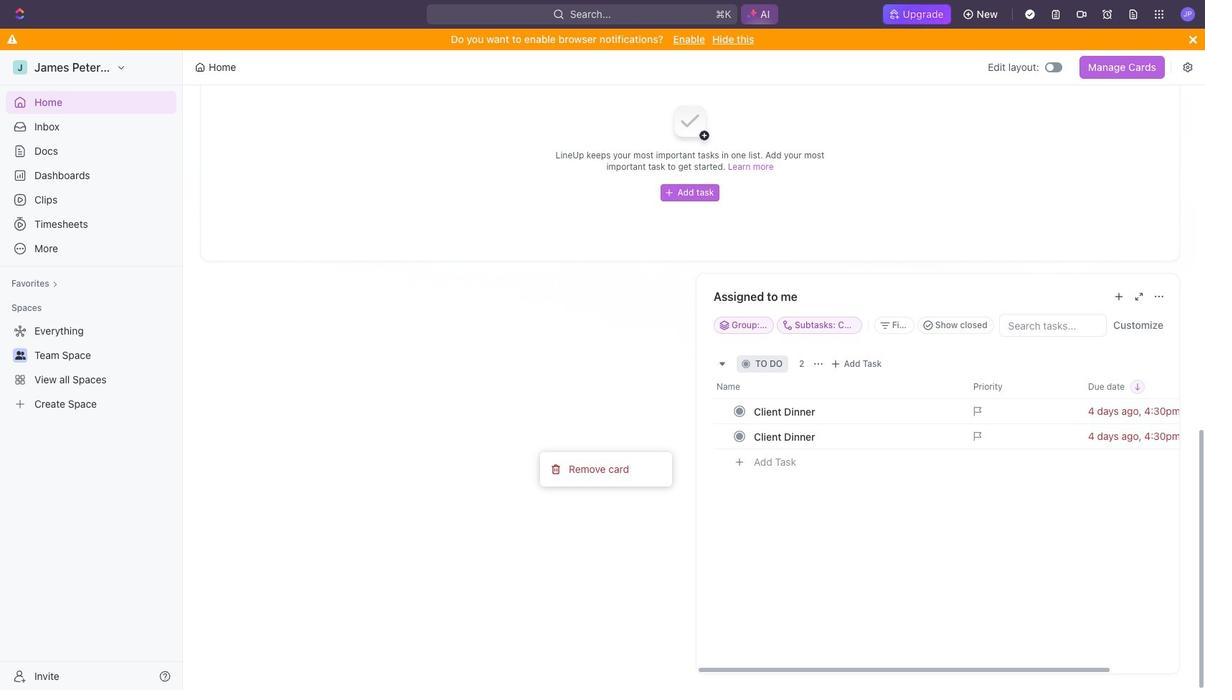 Task type: locate. For each thing, give the bounding box(es) containing it.
tree
[[6, 320, 177, 416]]

Search tasks... text field
[[1000, 315, 1106, 337]]



Task type: describe. For each thing, give the bounding box(es) containing it.
tree inside sidebar navigation
[[6, 320, 177, 416]]

sidebar navigation
[[0, 50, 183, 691]]



Task type: vqa. For each thing, say whether or not it's contained in the screenshot.
"off" icon
no



